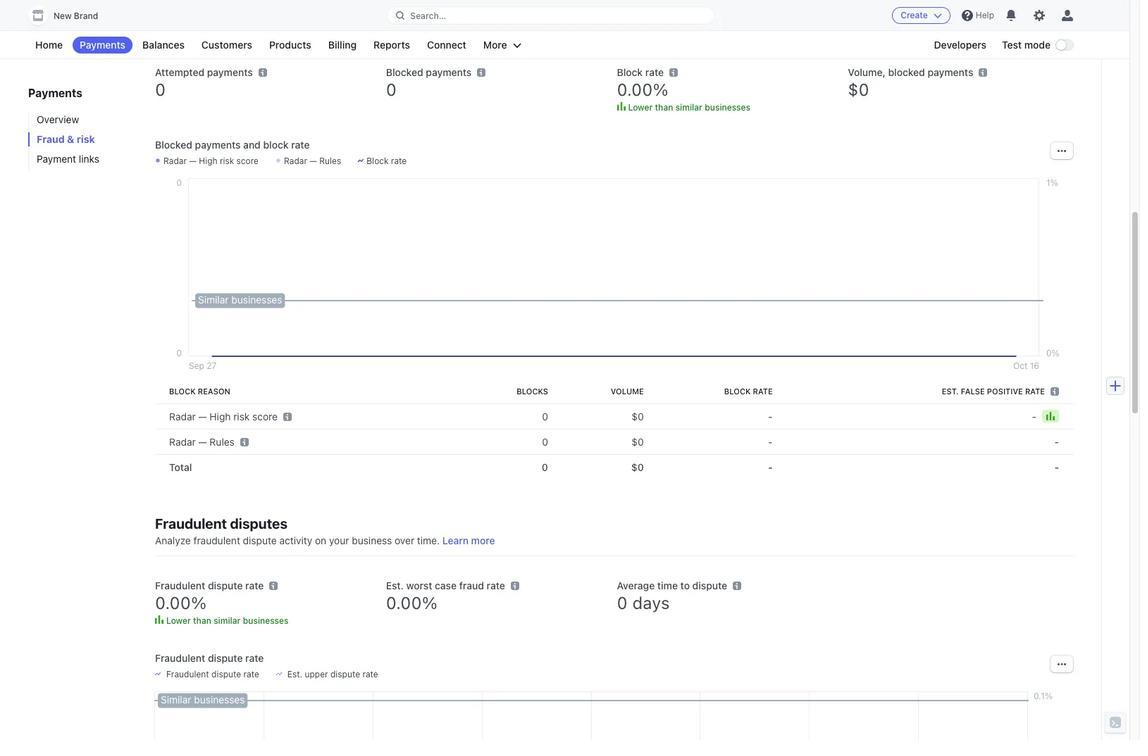 Task type: vqa. For each thing, say whether or not it's contained in the screenshot.
2nd tab list from the bottom of the page
no



Task type: describe. For each thing, give the bounding box(es) containing it.
more
[[483, 39, 507, 51]]

attempted
[[155, 66, 205, 78]]

over
[[395, 535, 414, 547]]

2 vertical spatial fraudulent dispute rate
[[166, 670, 259, 680]]

trends
[[211, 21, 240, 33]]

radar up the total
[[169, 436, 196, 448]]

attempted payments
[[155, 66, 253, 78]]

reports link
[[366, 37, 417, 54]]

developers link
[[927, 37, 994, 54]]

positive
[[987, 387, 1023, 396]]

lower for block
[[628, 102, 653, 113]]

new brand button
[[28, 6, 112, 25]]

fraudulent disputes analyze fraudulent dispute activity on your business over time. learn more
[[155, 516, 495, 547]]

est. for est. worst case fraud rate
[[386, 580, 404, 592]]

connect
[[427, 39, 466, 51]]

learn more link for 0
[[449, 21, 502, 33]]

blocked for blocked payments
[[386, 66, 423, 78]]

home link
[[28, 37, 70, 54]]

est. worst case fraud rate
[[386, 580, 505, 592]]

0 vertical spatial blocked
[[365, 21, 401, 33]]

billing
[[328, 39, 357, 51]]

total
[[169, 462, 192, 474]]

new
[[54, 11, 72, 21]]

1 vertical spatial blocked
[[888, 66, 925, 78]]

businesses for block rate
[[705, 102, 751, 113]]

reason
[[198, 387, 230, 396]]

developers
[[934, 39, 987, 51]]

fraudulent inside "fraudulent disputes analyze fraudulent dispute activity on your business over time. learn more"
[[155, 516, 227, 532]]

est. upper dispute rate
[[287, 670, 378, 680]]

0 days
[[617, 593, 670, 613]]

and
[[243, 139, 261, 151]]

Search… text field
[[388, 7, 714, 24]]

lower for fraudulent
[[166, 616, 191, 627]]

0.00% for fraudulent
[[155, 593, 207, 613]]

lower than similar businesses element
[[1047, 412, 1055, 421]]

payment
[[37, 153, 76, 165]]

time
[[657, 580, 678, 592]]

balances link
[[135, 37, 192, 54]]

payments for blocked payments and block rate
[[195, 139, 241, 151]]

dispute inside "fraudulent disputes analyze fraudulent dispute activity on your business over time. learn more"
[[243, 535, 277, 547]]

fraud
[[459, 580, 484, 592]]

&
[[67, 133, 74, 145]]

blocked for blocked payments and block rate
[[155, 139, 192, 151]]

on
[[315, 535, 326, 547]]

learn more link for 0.00%
[[442, 535, 495, 547]]

customers link
[[194, 37, 259, 54]]

1 vertical spatial payments
[[28, 87, 82, 99]]

blocked payments and block rate
[[155, 139, 310, 151]]

fraud & risk link
[[28, 132, 141, 147]]

overview
[[37, 113, 79, 125]]

test mode
[[1002, 39, 1051, 51]]

false
[[961, 387, 985, 396]]

block
[[263, 139, 289, 151]]

0.00% for est.
[[386, 593, 438, 613]]

volume
[[611, 387, 644, 396]]

upper
[[305, 670, 328, 680]]

0 vertical spatial learn
[[449, 21, 475, 33]]

payment links link
[[28, 152, 141, 166]]

volume, blocked payments
[[848, 66, 974, 78]]

home
[[35, 39, 63, 51]]

blocks
[[517, 387, 548, 396]]

in
[[243, 21, 251, 33]]

new brand
[[54, 11, 98, 21]]

average time to dispute
[[617, 580, 727, 592]]

payments for blocked payments
[[426, 66, 472, 78]]

products
[[269, 39, 311, 51]]

worst
[[406, 580, 432, 592]]

balances
[[142, 39, 185, 51]]

2 vertical spatial risk
[[233, 411, 250, 423]]

0 vertical spatial more
[[478, 21, 502, 33]]

volume,
[[848, 66, 886, 78]]

0 for blocked payments
[[386, 80, 397, 99]]

of
[[306, 21, 316, 33]]

payments link
[[73, 37, 133, 54]]

0 vertical spatial score
[[236, 156, 259, 166]]

search…
[[410, 10, 446, 21]]

1 vertical spatial high
[[210, 411, 231, 423]]

1 vertical spatial radar — rules
[[169, 436, 235, 448]]

est. for est. false positive rate
[[942, 387, 959, 396]]

understand
[[155, 21, 208, 33]]



Task type: locate. For each thing, give the bounding box(es) containing it.
score
[[236, 156, 259, 166], [252, 411, 278, 423]]

learn
[[449, 21, 475, 33], [442, 535, 469, 547]]

0 vertical spatial block rate
[[617, 66, 664, 78]]

0 vertical spatial radar — rules
[[284, 156, 341, 166]]

payments up billing
[[318, 21, 363, 33]]

radar — rules down block
[[284, 156, 341, 166]]

1 horizontal spatial radar — rules
[[284, 156, 341, 166]]

lower than similar businesses inside "reports loading completed" element
[[166, 616, 289, 627]]

2 svg image from the top
[[1058, 661, 1066, 669]]

businesses for fraudulent dispute rate
[[243, 616, 289, 627]]

fraud & risk
[[37, 133, 95, 145]]

fraudulent
[[193, 535, 240, 547]]

1 vertical spatial risk
[[220, 156, 234, 166]]

time.
[[417, 535, 440, 547]]

than
[[655, 102, 673, 113], [193, 616, 211, 627]]

block reason
[[169, 387, 230, 396]]

1 svg image from the top
[[1058, 147, 1066, 155]]

lower than similar businesses for rate
[[628, 102, 751, 113]]

0 vertical spatial blocked
[[386, 66, 423, 78]]

reports
[[374, 39, 410, 51]]

0 for radar — rules
[[542, 436, 548, 448]]

0 vertical spatial payments
[[80, 39, 126, 51]]

payments down developers link
[[928, 66, 974, 78]]

0.00%
[[617, 80, 669, 99], [155, 593, 207, 613], [386, 593, 438, 613]]

0 horizontal spatial est.
[[287, 670, 302, 680]]

0 vertical spatial est.
[[942, 387, 959, 396]]

1 rate from the left
[[753, 387, 773, 396]]

0 horizontal spatial block rate
[[367, 156, 407, 166]]

0 vertical spatial learn more link
[[449, 21, 502, 33]]

0 horizontal spatial than
[[193, 616, 211, 627]]

2 rate from the left
[[1025, 387, 1045, 396]]

svg image for 0 days
[[1058, 661, 1066, 669]]

1 vertical spatial fraudulent dispute rate
[[155, 653, 264, 665]]

more inside "fraudulent disputes analyze fraudulent dispute activity on your business over time. learn more"
[[471, 535, 495, 547]]

0.00% for block
[[617, 80, 669, 99]]

radar down "block reason"
[[169, 411, 196, 423]]

2 horizontal spatial est.
[[942, 387, 959, 396]]

brand
[[74, 11, 98, 21]]

1 horizontal spatial businesses
[[705, 102, 751, 113]]

0 horizontal spatial similar
[[214, 616, 241, 627]]

radar — high risk score down blocked payments and block rate
[[164, 156, 259, 166]]

than for rate
[[655, 102, 673, 113]]

high down reason
[[210, 411, 231, 423]]

1 horizontal spatial blocked
[[386, 66, 423, 78]]

lower inside "reports loading completed" element
[[166, 616, 191, 627]]

your
[[329, 535, 349, 547]]

est. for est. upper dispute rate
[[287, 670, 302, 680]]

0 vertical spatial lower than similar businesses
[[628, 102, 751, 113]]

lower than similar businesses image
[[1047, 412, 1055, 421]]

reports loading completed element
[[138, 503, 1076, 741]]

1 vertical spatial svg image
[[1058, 661, 1066, 669]]

0 vertical spatial risk
[[77, 133, 95, 145]]

svg image inside "reports loading completed" element
[[1058, 661, 1066, 669]]

more up 'fraud'
[[471, 535, 495, 547]]

to
[[681, 580, 690, 592]]

case
[[435, 580, 457, 592]]

1 horizontal spatial 0.00%
[[386, 593, 438, 613]]

more up more
[[478, 21, 502, 33]]

create
[[901, 10, 928, 20]]

payments up overview
[[28, 87, 82, 99]]

than for dispute
[[193, 616, 211, 627]]

0 vertical spatial than
[[655, 102, 673, 113]]

businesses
[[705, 102, 751, 113], [243, 616, 289, 627]]

1 vertical spatial radar — high risk score
[[169, 411, 278, 423]]

activity
[[279, 535, 312, 547]]

radar — rules up the total
[[169, 436, 235, 448]]

0
[[155, 80, 166, 99], [386, 80, 397, 99], [542, 411, 548, 423], [542, 436, 548, 448], [542, 462, 548, 474], [617, 593, 628, 613]]

radar.
[[418, 21, 446, 33]]

blocked right volume,
[[888, 66, 925, 78]]

learn more link inside "reports loading completed" element
[[442, 535, 495, 547]]

lower than similar businesses
[[628, 102, 751, 113], [166, 616, 289, 627]]

1 horizontal spatial block rate
[[617, 66, 664, 78]]

1 horizontal spatial lower than similar businesses
[[628, 102, 751, 113]]

rules
[[319, 156, 341, 166], [210, 436, 235, 448]]

the
[[254, 21, 268, 33]]

high
[[199, 156, 217, 166], [210, 411, 231, 423]]

average
[[617, 580, 655, 592]]

0 vertical spatial businesses
[[705, 102, 751, 113]]

fraudulent
[[155, 516, 227, 532], [155, 580, 205, 592], [155, 653, 205, 665], [166, 670, 209, 680]]

0 vertical spatial high
[[199, 156, 217, 166]]

fraudulent dispute rate
[[155, 580, 264, 592], [155, 653, 264, 665], [166, 670, 259, 680]]

fraud
[[37, 133, 65, 145]]

1 horizontal spatial est.
[[386, 580, 404, 592]]

days
[[633, 593, 670, 613]]

1 vertical spatial block rate
[[367, 156, 407, 166]]

block rate
[[724, 387, 773, 396]]

learn more link right time.
[[442, 535, 495, 547]]

est. left worst at the left of the page
[[386, 580, 404, 592]]

—
[[189, 156, 197, 166], [310, 156, 317, 166], [198, 411, 207, 423], [198, 436, 207, 448]]

help button
[[956, 4, 1000, 27]]

0 vertical spatial fraudulent dispute rate
[[155, 580, 264, 592]]

risk inside fraud & risk link
[[77, 133, 95, 145]]

1 vertical spatial lower
[[166, 616, 191, 627]]

lower
[[628, 102, 653, 113], [166, 616, 191, 627]]

payments for attempted payments
[[207, 66, 253, 78]]

connect link
[[420, 37, 473, 54]]

1 vertical spatial businesses
[[243, 616, 289, 627]]

by
[[404, 21, 415, 33]]

radar — high risk score
[[164, 156, 259, 166], [169, 411, 278, 423]]

0 for attempted payments
[[155, 80, 166, 99]]

create button
[[892, 7, 951, 24]]

radar — high risk score down reason
[[169, 411, 278, 423]]

1 vertical spatial score
[[252, 411, 278, 423]]

more button
[[476, 37, 528, 54]]

0 vertical spatial rules
[[319, 156, 341, 166]]

test
[[1002, 39, 1022, 51]]

disputes
[[230, 516, 288, 532]]

products link
[[262, 37, 318, 54]]

help
[[976, 10, 994, 20]]

0 vertical spatial radar — high risk score
[[164, 156, 259, 166]]

0 vertical spatial lower
[[628, 102, 653, 113]]

est.
[[942, 387, 959, 396], [386, 580, 404, 592], [287, 670, 302, 680]]

0 horizontal spatial lower
[[166, 616, 191, 627]]

block rate
[[617, 66, 664, 78], [367, 156, 407, 166]]

risk
[[77, 133, 95, 145], [220, 156, 234, 166], [233, 411, 250, 423]]

payments
[[318, 21, 363, 33], [207, 66, 253, 78], [426, 66, 472, 78], [928, 66, 974, 78], [195, 139, 241, 151]]

1 vertical spatial learn more link
[[442, 535, 495, 547]]

0 horizontal spatial 0.00%
[[155, 593, 207, 613]]

learn right time.
[[442, 535, 469, 547]]

payments
[[80, 39, 126, 51], [28, 87, 82, 99]]

1 horizontal spatial rate
[[1025, 387, 1045, 396]]

est. left false on the bottom of the page
[[942, 387, 959, 396]]

1 horizontal spatial similar
[[676, 102, 703, 113]]

1 vertical spatial blocked
[[155, 139, 192, 151]]

0 vertical spatial similar
[[676, 102, 703, 113]]

1 vertical spatial est.
[[386, 580, 404, 592]]

analyze
[[155, 535, 191, 547]]

1 horizontal spatial blocked
[[888, 66, 925, 78]]

2 vertical spatial est.
[[287, 670, 302, 680]]

volume
[[271, 21, 304, 33]]

est. false positive rate
[[942, 387, 1045, 396]]

payments left and
[[195, 139, 241, 151]]

1 horizontal spatial lower
[[628, 102, 653, 113]]

0 vertical spatial svg image
[[1058, 147, 1066, 155]]

blocked
[[365, 21, 401, 33], [888, 66, 925, 78]]

businesses inside "reports loading completed" element
[[243, 616, 289, 627]]

more
[[478, 21, 502, 33], [471, 535, 495, 547]]

0 horizontal spatial radar — rules
[[169, 436, 235, 448]]

0 horizontal spatial rules
[[210, 436, 235, 448]]

block
[[617, 66, 643, 78], [367, 156, 389, 166], [169, 387, 196, 396], [724, 387, 751, 396]]

svg image
[[1058, 147, 1066, 155], [1058, 661, 1066, 669]]

understand trends in the volume of payments blocked by radar. learn more
[[155, 21, 502, 33]]

customers
[[202, 39, 252, 51]]

payments down customers link
[[207, 66, 253, 78]]

1 horizontal spatial rules
[[319, 156, 341, 166]]

lower than similar businesses for dispute
[[166, 616, 289, 627]]

0 horizontal spatial rate
[[753, 387, 773, 396]]

than inside "reports loading completed" element
[[193, 616, 211, 627]]

1 horizontal spatial than
[[655, 102, 673, 113]]

blocked up reports
[[365, 21, 401, 33]]

radar down block
[[284, 156, 307, 166]]

1 vertical spatial rules
[[210, 436, 235, 448]]

0 horizontal spatial lower than similar businesses
[[166, 616, 289, 627]]

blocked payments
[[386, 66, 472, 78]]

business
[[352, 535, 392, 547]]

billing link
[[321, 37, 364, 54]]

1 vertical spatial than
[[193, 616, 211, 627]]

2 horizontal spatial 0.00%
[[617, 80, 669, 99]]

similar for dispute
[[214, 616, 241, 627]]

payment links
[[37, 153, 99, 165]]

payments inside payments "link"
[[80, 39, 126, 51]]

1 vertical spatial lower than similar businesses
[[166, 616, 289, 627]]

1 vertical spatial similar
[[214, 616, 241, 627]]

1 vertical spatial learn
[[442, 535, 469, 547]]

1 vertical spatial more
[[471, 535, 495, 547]]

dispute
[[243, 535, 277, 547], [208, 580, 243, 592], [693, 580, 727, 592], [208, 653, 243, 665], [211, 670, 241, 680], [330, 670, 360, 680]]

0 horizontal spatial businesses
[[243, 616, 289, 627]]

learn more link
[[449, 21, 502, 33], [442, 535, 495, 547]]

mode
[[1025, 39, 1051, 51]]

Search… search field
[[388, 7, 714, 24]]

similar for rate
[[676, 102, 703, 113]]

0 inside "reports loading completed" element
[[617, 593, 628, 613]]

overview link
[[28, 113, 141, 127]]

est. left upper on the left bottom
[[287, 670, 302, 680]]

similar
[[676, 102, 703, 113], [214, 616, 241, 627]]

high down blocked payments and block rate
[[199, 156, 217, 166]]

0 horizontal spatial blocked
[[155, 139, 192, 151]]

blocked
[[386, 66, 423, 78], [155, 139, 192, 151]]

0 horizontal spatial blocked
[[365, 21, 401, 33]]

radar down blocked payments and block rate
[[164, 156, 187, 166]]

radar
[[164, 156, 187, 166], [284, 156, 307, 166], [169, 411, 196, 423], [169, 436, 196, 448]]

0 for radar — high risk score
[[542, 411, 548, 423]]

payments down connect link
[[426, 66, 472, 78]]

links
[[79, 153, 99, 165]]

learn up connect
[[449, 21, 475, 33]]

payments down "brand"
[[80, 39, 126, 51]]

similar inside "reports loading completed" element
[[214, 616, 241, 627]]

svg image for 0.00%
[[1058, 147, 1066, 155]]

learn more link up more
[[449, 21, 502, 33]]

learn inside "fraudulent disputes analyze fraudulent dispute activity on your business over time. learn more"
[[442, 535, 469, 547]]



